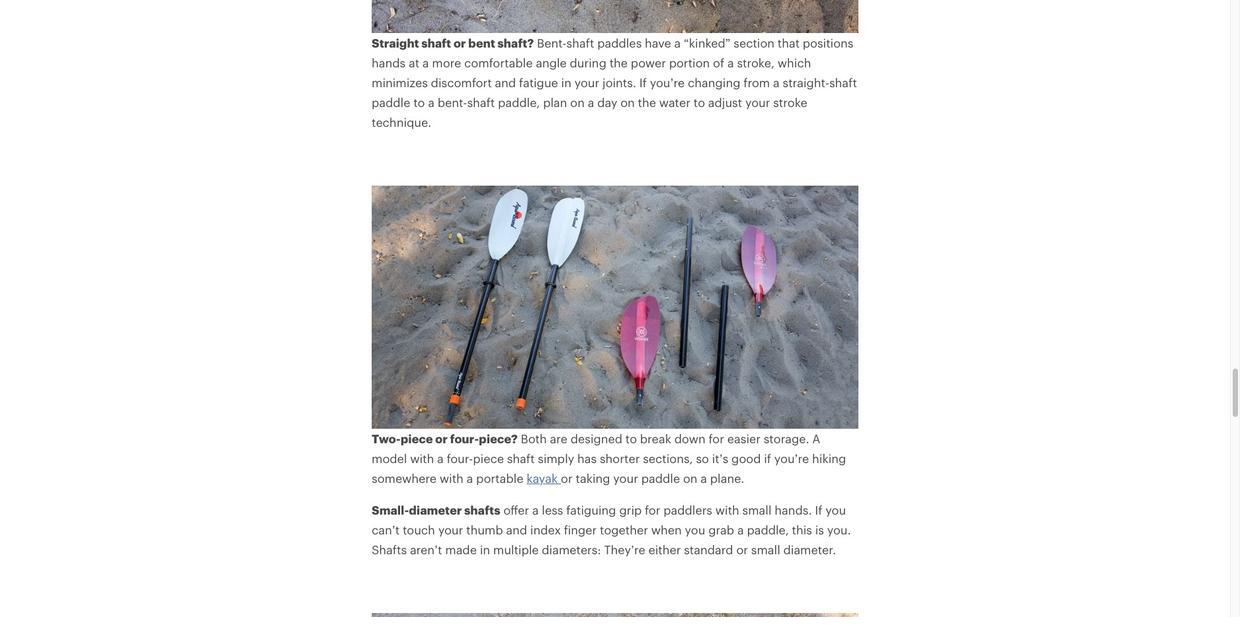 Task type: locate. For each thing, give the bounding box(es) containing it.
a right grab
[[737, 523, 744, 537]]

paddle inside bent-shaft paddles have a "kinked" section that positions hands at a more comfortable angle during the power portion of a stroke, which minimizes discomfort and fatigue in your joints. if you're changing from a straight-shaft paddle to a bent-shaft paddle, plan on a day on the water to adjust your stroke technique.
[[372, 95, 410, 110]]

or up somewhere
[[435, 432, 448, 446]]

to up shorter
[[625, 432, 637, 446]]

shaft down discomfort
[[467, 95, 495, 110]]

with
[[410, 451, 434, 466], [440, 471, 463, 486], [715, 503, 739, 518]]

paddle, inside offer a less fatiguing grip for paddlers with small hands. if you can't touch your thumb and index finger together when you grab a paddle, this is you. shafts aren't made in multiple diameters: they're either standard or small diameter.
[[747, 523, 789, 537]]

1 horizontal spatial for
[[709, 432, 724, 446]]

for up it's
[[709, 432, 724, 446]]

on
[[570, 95, 585, 110], [620, 95, 635, 110], [683, 471, 697, 486]]

your down the during
[[574, 75, 599, 90]]

0 horizontal spatial paddle,
[[498, 95, 540, 110]]

1 vertical spatial in
[[480, 543, 490, 557]]

storage.
[[764, 432, 809, 446]]

paddle, down fatigue
[[498, 95, 540, 110]]

to right water
[[694, 95, 705, 110]]

so
[[696, 451, 709, 466]]

has
[[577, 451, 597, 466]]

a
[[674, 35, 681, 50], [422, 55, 429, 70], [727, 55, 734, 70], [773, 75, 780, 90], [428, 95, 434, 110], [588, 95, 594, 110], [437, 451, 444, 466], [467, 471, 473, 486], [701, 471, 707, 486], [532, 503, 539, 518], [737, 523, 744, 537]]

in
[[561, 75, 571, 90], [480, 543, 490, 557]]

aren't
[[410, 543, 442, 557]]

small left diameter.
[[751, 543, 780, 557]]

piece
[[401, 432, 433, 446], [473, 451, 504, 466]]

0 horizontal spatial piece
[[401, 432, 433, 446]]

and down offer on the bottom of page
[[506, 523, 527, 537]]

power
[[631, 55, 666, 70]]

paddle
[[372, 95, 410, 110], [641, 471, 680, 486]]

small
[[742, 503, 771, 518], [751, 543, 780, 557]]

paddle down sections,
[[641, 471, 680, 486]]

stroke
[[773, 95, 807, 110]]

1 horizontal spatial if
[[815, 503, 822, 518]]

0 vertical spatial four-
[[450, 432, 479, 446]]

0 vertical spatial you
[[826, 503, 846, 518]]

0 horizontal spatial you
[[685, 523, 705, 537]]

0 vertical spatial paddle,
[[498, 95, 540, 110]]

1 vertical spatial piece
[[473, 451, 504, 466]]

you're up water
[[650, 75, 685, 90]]

down
[[674, 432, 705, 446]]

good
[[732, 451, 761, 466]]

bent-
[[438, 95, 467, 110]]

piece inside the both are designed to break down for easier storage. a model with a four-piece shaft simply has shorter sections, so it's good if you're hiking somewhere with a portable
[[473, 451, 504, 466]]

for right grip
[[645, 503, 660, 518]]

0 vertical spatial and
[[495, 75, 516, 90]]

in up plan
[[561, 75, 571, 90]]

plane.
[[710, 471, 744, 486]]

0 horizontal spatial you're
[[650, 75, 685, 90]]

you down paddlers
[[685, 523, 705, 537]]

portable
[[476, 471, 523, 486]]

1 vertical spatial for
[[645, 503, 660, 518]]

small left hands.
[[742, 503, 771, 518]]

paddlers
[[664, 503, 712, 518]]

your up made
[[438, 523, 463, 537]]

small-diameter shafts
[[372, 503, 500, 518]]

with up small-diameter shafts
[[440, 471, 463, 486]]

if
[[639, 75, 647, 90], [815, 503, 822, 518]]

1 horizontal spatial you're
[[774, 451, 809, 466]]

model
[[372, 451, 407, 466]]

if down the power
[[639, 75, 647, 90]]

in inside bent-shaft paddles have a "kinked" section that positions hands at a more comfortable angle during the power portion of a stroke, which minimizes discomfort and fatigue in your joints. if you're changing from a straight-shaft paddle to a bent-shaft paddle, plan on a day on the water to adjust your stroke technique.
[[561, 75, 571, 90]]

0 vertical spatial small
[[742, 503, 771, 518]]

1 vertical spatial four-
[[447, 451, 473, 466]]

bent
[[468, 35, 495, 50]]

if
[[764, 451, 771, 466]]

0 vertical spatial piece
[[401, 432, 433, 446]]

1 horizontal spatial paddle,
[[747, 523, 789, 537]]

simply
[[538, 451, 574, 466]]

positions
[[803, 35, 853, 50]]

four- up portable on the left of the page
[[450, 432, 479, 446]]

for
[[709, 432, 724, 446], [645, 503, 660, 518]]

you up you.
[[826, 503, 846, 518]]

1 horizontal spatial paddle
[[641, 471, 680, 486]]

and down comfortable
[[495, 75, 516, 90]]

1 horizontal spatial with
[[440, 471, 463, 486]]

four-
[[450, 432, 479, 446], [447, 451, 473, 466]]

paddle,
[[498, 95, 540, 110], [747, 523, 789, 537]]

2 horizontal spatial with
[[715, 503, 739, 518]]

discomfort
[[431, 75, 492, 90]]

both
[[521, 432, 547, 446]]

0 vertical spatial in
[[561, 75, 571, 90]]

paddle down minimizes
[[372, 95, 410, 110]]

shaft down both
[[507, 451, 535, 466]]

and inside offer a less fatiguing grip for paddlers with small hands. if you can't touch your thumb and index finger together when you grab a paddle, this is you. shafts aren't made in multiple diameters: they're either standard or small diameter.
[[506, 523, 527, 537]]

0 vertical spatial paddle
[[372, 95, 410, 110]]

paddle, inside bent-shaft paddles have a "kinked" section that positions hands at a more comfortable angle during the power portion of a stroke, which minimizes discomfort and fatigue in your joints. if you're changing from a straight-shaft paddle to a bent-shaft paddle, plan on a day on the water to adjust your stroke technique.
[[498, 95, 540, 110]]

0 vertical spatial for
[[709, 432, 724, 446]]

1 vertical spatial and
[[506, 523, 527, 537]]

1 vertical spatial small
[[751, 543, 780, 557]]

1 horizontal spatial the
[[638, 95, 656, 110]]

together
[[600, 523, 648, 537]]

a right from
[[773, 75, 780, 90]]

0 horizontal spatial on
[[570, 95, 585, 110]]

the left water
[[638, 95, 656, 110]]

1 horizontal spatial to
[[625, 432, 637, 446]]

0 vertical spatial with
[[410, 451, 434, 466]]

0 horizontal spatial with
[[410, 451, 434, 466]]

shorter
[[600, 451, 640, 466]]

0 vertical spatial you're
[[650, 75, 685, 90]]

stroke,
[[737, 55, 774, 70]]

1 vertical spatial the
[[638, 95, 656, 110]]

0 horizontal spatial the
[[610, 55, 628, 70]]

1 vertical spatial paddle,
[[747, 523, 789, 537]]

0 horizontal spatial in
[[480, 543, 490, 557]]

you're inside the both are designed to break down for easier storage. a model with a four-piece shaft simply has shorter sections, so it's good if you're hiking somewhere with a portable
[[774, 451, 809, 466]]

of
[[713, 55, 724, 70]]

they're
[[604, 543, 645, 557]]

1 vertical spatial if
[[815, 503, 822, 518]]

1 vertical spatial paddle
[[641, 471, 680, 486]]

water
[[659, 95, 690, 110]]

1 vertical spatial you're
[[774, 451, 809, 466]]

have
[[645, 35, 671, 50]]

or right standard
[[736, 543, 748, 557]]

shaft?
[[497, 35, 534, 50]]

1 vertical spatial you
[[685, 523, 705, 537]]

if up is
[[815, 503, 822, 518]]

with up somewhere
[[410, 451, 434, 466]]

and
[[495, 75, 516, 90], [506, 523, 527, 537]]

the
[[610, 55, 628, 70], [638, 95, 656, 110]]

or
[[453, 35, 466, 50], [435, 432, 448, 446], [561, 471, 573, 486], [736, 543, 748, 557]]

to
[[413, 95, 425, 110], [694, 95, 705, 110], [625, 432, 637, 446]]

less
[[542, 503, 563, 518]]

you're down storage. at the right
[[774, 451, 809, 466]]

in down "thumb"
[[480, 543, 490, 557]]

on right plan
[[570, 95, 585, 110]]

changing
[[688, 75, 740, 90]]

which
[[778, 55, 811, 70]]

0 horizontal spatial if
[[639, 75, 647, 90]]

1 horizontal spatial in
[[561, 75, 571, 90]]

your down shorter
[[613, 471, 638, 486]]

offer a less fatiguing grip for paddlers with small hands. if you can't touch your thumb and index finger together when you grab a paddle, this is you. shafts aren't made in multiple diameters: they're either standard or small diameter.
[[372, 503, 851, 557]]

plan
[[543, 95, 567, 110]]

shaft down positions
[[829, 75, 857, 90]]

on down so
[[683, 471, 697, 486]]

the up joints.
[[610, 55, 628, 70]]

section
[[734, 35, 774, 50]]

or down simply on the left
[[561, 471, 573, 486]]

piece up model
[[401, 432, 433, 446]]

kayak link
[[527, 471, 561, 486]]

paddles
[[597, 35, 642, 50]]

with up grab
[[715, 503, 739, 518]]

0 horizontal spatial for
[[645, 503, 660, 518]]

your
[[574, 75, 599, 90], [745, 95, 770, 110], [613, 471, 638, 486], [438, 523, 463, 537]]

2 vertical spatial with
[[715, 503, 739, 518]]

four- down two-piece or four-piece?
[[447, 451, 473, 466]]

straight
[[372, 35, 419, 50]]

offer
[[503, 503, 529, 518]]

to up technique.
[[413, 95, 425, 110]]

with inside offer a less fatiguing grip for paddlers with small hands. if you can't touch your thumb and index finger together when you grab a paddle, this is you. shafts aren't made in multiple diameters: they're either standard or small diameter.
[[715, 503, 739, 518]]

if inside bent-shaft paddles have a "kinked" section that positions hands at a more comfortable angle during the power portion of a stroke, which minimizes discomfort and fatigue in your joints. if you're changing from a straight-shaft paddle to a bent-shaft paddle, plan on a day on the water to adjust your stroke technique.
[[639, 75, 647, 90]]

0 horizontal spatial paddle
[[372, 95, 410, 110]]

0 vertical spatial if
[[639, 75, 647, 90]]

shaft
[[421, 35, 451, 50], [566, 35, 594, 50], [829, 75, 857, 90], [467, 95, 495, 110], [507, 451, 535, 466]]

you.
[[827, 523, 851, 537]]

paddle, down hands.
[[747, 523, 789, 537]]

on right day
[[620, 95, 635, 110]]

hands.
[[775, 503, 812, 518]]

you're
[[650, 75, 685, 90], [774, 451, 809, 466]]

bent-
[[537, 35, 566, 50]]

shaft up more
[[421, 35, 451, 50]]

1 horizontal spatial piece
[[473, 451, 504, 466]]

piece down piece?
[[473, 451, 504, 466]]



Task type: vqa. For each thing, say whether or not it's contained in the screenshot.
the topmost If
yes



Task type: describe. For each thing, give the bounding box(es) containing it.
shafts
[[464, 503, 500, 518]]

a right the of
[[727, 55, 734, 70]]

diameters:
[[542, 543, 601, 557]]

a left portable on the left of the page
[[467, 471, 473, 486]]

two-
[[372, 432, 401, 446]]

or left bent
[[453, 35, 466, 50]]

that
[[778, 35, 800, 50]]

index
[[530, 523, 561, 537]]

comfortable
[[464, 55, 533, 70]]

joints.
[[603, 75, 636, 90]]

four- inside the both are designed to break down for easier storage. a model with a four-piece shaft simply has shorter sections, so it's good if you're hiking somewhere with a portable
[[447, 451, 473, 466]]

angle
[[536, 55, 567, 70]]

both are designed to break down for easier storage. a model with a four-piece shaft simply has shorter sections, so it's good if you're hiking somewhere with a portable
[[372, 432, 846, 486]]

kayak or taking your paddle on a plane.
[[527, 471, 744, 486]]

at
[[409, 55, 419, 70]]

fatigue
[[519, 75, 558, 90]]

can't
[[372, 523, 400, 537]]

technique.
[[372, 115, 431, 129]]

diameter.
[[783, 543, 836, 557]]

this
[[792, 523, 812, 537]]

2 horizontal spatial on
[[683, 471, 697, 486]]

small-
[[372, 503, 409, 518]]

0 horizontal spatial to
[[413, 95, 425, 110]]

made
[[445, 543, 477, 557]]

grab
[[708, 523, 734, 537]]

your down from
[[745, 95, 770, 110]]

taking
[[576, 471, 610, 486]]

an example of a straight and bent kayak paddle shaft image
[[372, 0, 858, 33]]

a left less
[[532, 503, 539, 518]]

to inside the both are designed to break down for easier storage. a model with a four-piece shaft simply has shorter sections, so it's good if you're hiking somewhere with a portable
[[625, 432, 637, 446]]

is
[[815, 523, 824, 537]]

it's
[[712, 451, 728, 466]]

two-piece or four-piece?
[[372, 432, 518, 446]]

shafts
[[372, 543, 407, 557]]

multiple
[[493, 543, 539, 557]]

bent-shaft paddles have a "kinked" section that positions hands at a more comfortable angle during the power portion of a stroke, which minimizes discomfort and fatigue in your joints. if you're changing from a straight-shaft paddle to a bent-shaft paddle, plan on a day on the water to adjust your stroke technique.
[[372, 35, 857, 129]]

are
[[550, 432, 567, 446]]

designed
[[571, 432, 622, 446]]

portion
[[669, 55, 710, 70]]

finger
[[564, 523, 597, 537]]

minimizes
[[372, 75, 428, 90]]

straight-
[[783, 75, 829, 90]]

you're inside bent-shaft paddles have a "kinked" section that positions hands at a more comfortable angle during the power portion of a stroke, which minimizes discomfort and fatigue in your joints. if you're changing from a straight-shaft paddle to a bent-shaft paddle, plan on a day on the water to adjust your stroke technique.
[[650, 75, 685, 90]]

for inside the both are designed to break down for easier storage. a model with a four-piece shaft simply has shorter sections, so it's good if you're hiking somewhere with a portable
[[709, 432, 724, 446]]

from
[[744, 75, 770, 90]]

straight shaft or bent shaft?
[[372, 35, 534, 50]]

somewhere
[[372, 471, 437, 486]]

piece?
[[479, 432, 518, 446]]

and inside bent-shaft paddles have a "kinked" section that positions hands at a more comfortable angle during the power portion of a stroke, which minimizes discomfort and fatigue in your joints. if you're changing from a straight-shaft paddle to a bent-shaft paddle, plan on a day on the water to adjust your stroke technique.
[[495, 75, 516, 90]]

in inside offer a less fatiguing grip for paddlers with small hands. if you can't touch your thumb and index finger together when you grab a paddle, this is you. shafts aren't made in multiple diameters: they're either standard or small diameter.
[[480, 543, 490, 557]]

2 horizontal spatial to
[[694, 95, 705, 110]]

a right the at
[[422, 55, 429, 70]]

shaft up the during
[[566, 35, 594, 50]]

hands
[[372, 55, 406, 70]]

when
[[651, 523, 682, 537]]

adjust
[[708, 95, 742, 110]]

diameter
[[409, 503, 462, 518]]

easier
[[727, 432, 761, 446]]

0 vertical spatial the
[[610, 55, 628, 70]]

a right have
[[674, 35, 681, 50]]

1 horizontal spatial you
[[826, 503, 846, 518]]

examples of a two-piece kayak paddle and a four-piece kayak paddle image
[[372, 186, 858, 429]]

a left day
[[588, 95, 594, 110]]

standard
[[684, 543, 733, 557]]

1 vertical spatial with
[[440, 471, 463, 486]]

or inside offer a less fatiguing grip for paddlers with small hands. if you can't touch your thumb and index finger together when you grab a paddle, this is you. shafts aren't made in multiple diameters: they're either standard or small diameter.
[[736, 543, 748, 557]]

sections,
[[643, 451, 693, 466]]

for inside offer a less fatiguing grip for paddlers with small hands. if you can't touch your thumb and index finger together when you grab a paddle, this is you. shafts aren't made in multiple diameters: they're either standard or small diameter.
[[645, 503, 660, 518]]

touch
[[403, 523, 435, 537]]

a down so
[[701, 471, 707, 486]]

if inside offer a less fatiguing grip for paddlers with small hands. if you can't touch your thumb and index finger together when you grab a paddle, this is you. shafts aren't made in multiple diameters: they're either standard or small diameter.
[[815, 503, 822, 518]]

your inside offer a less fatiguing grip for paddlers with small hands. if you can't touch your thumb and index finger together when you grab a paddle, this is you. shafts aren't made in multiple diameters: they're either standard or small diameter.
[[438, 523, 463, 537]]

fatiguing
[[566, 503, 616, 518]]

"kinked"
[[684, 35, 730, 50]]

1 horizontal spatial on
[[620, 95, 635, 110]]

kayak
[[527, 471, 558, 486]]

hiking
[[812, 451, 846, 466]]

a down two-piece or four-piece?
[[437, 451, 444, 466]]

day
[[597, 95, 617, 110]]

break
[[640, 432, 671, 446]]

grip
[[619, 503, 642, 518]]

a left bent-
[[428, 95, 434, 110]]

either
[[648, 543, 681, 557]]

a
[[812, 432, 820, 446]]

shaft inside the both are designed to break down for easier storage. a model with a four-piece shaft simply has shorter sections, so it's good if you're hiking somewhere with a portable
[[507, 451, 535, 466]]

thumb
[[466, 523, 503, 537]]

example of feathered and non-feathered kayak paddles image
[[372, 613, 858, 618]]

during
[[570, 55, 606, 70]]

more
[[432, 55, 461, 70]]



